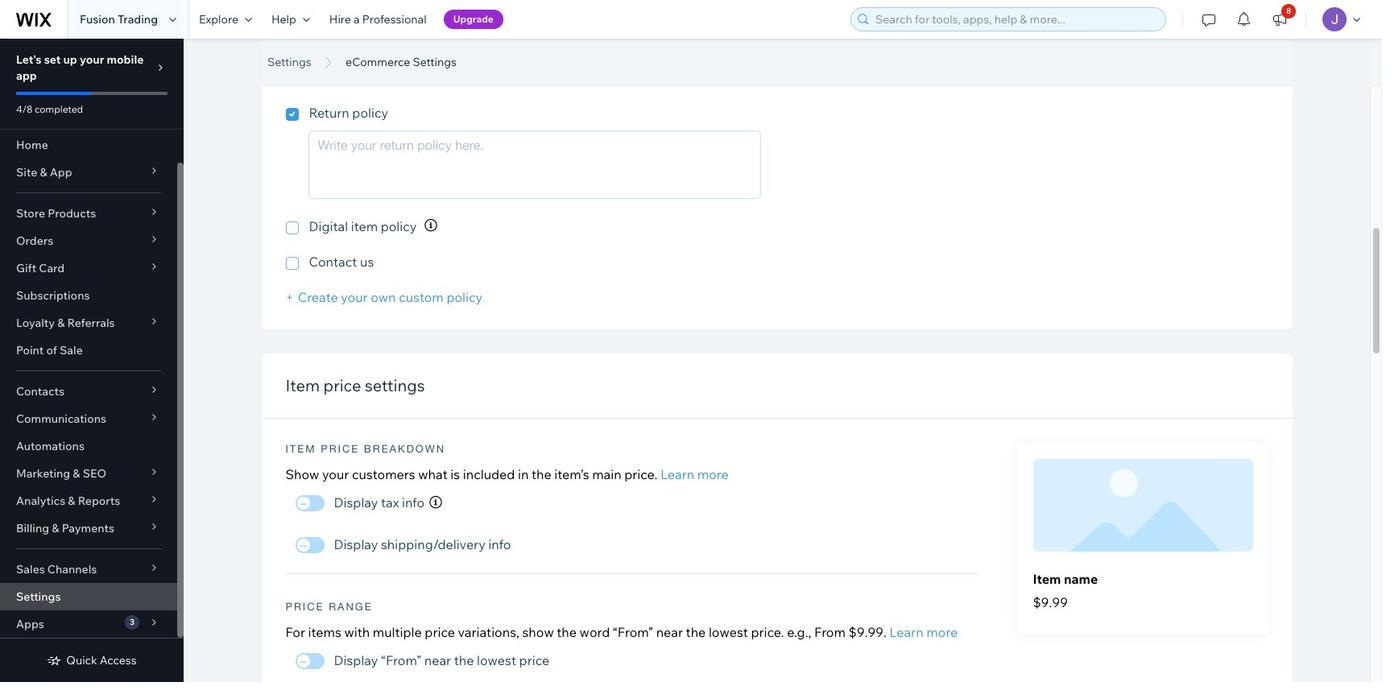 Task type: locate. For each thing, give the bounding box(es) containing it.
your for create
[[341, 289, 368, 305]]

store
[[16, 206, 45, 221]]

1 vertical spatial settings link
[[0, 583, 177, 611]]

item for item price breakdown
[[286, 443, 316, 455]]

channels
[[47, 562, 97, 577]]

1 horizontal spatial price
[[425, 625, 455, 641]]

1 vertical spatial info
[[488, 537, 511, 553]]

billing & payments
[[16, 521, 114, 536]]

1 vertical spatial info tooltip image
[[429, 496, 442, 509]]

price up the display "from" near the lowest price
[[425, 625, 455, 641]]

settings link down help button
[[259, 54, 319, 70]]

lowest left e.g.,
[[709, 625, 748, 641]]

0 horizontal spatial info
[[402, 495, 425, 511]]

item inside item name $9.99
[[1033, 571, 1061, 587]]

8 button
[[1262, 0, 1298, 39]]

marketing & seo button
[[0, 460, 177, 487]]

ecommerce down a
[[267, 35, 435, 71]]

variations,
[[458, 625, 519, 641]]

1 horizontal spatial info
[[488, 537, 511, 553]]

1 vertical spatial price
[[286, 601, 324, 613]]

1 horizontal spatial "from"
[[613, 625, 653, 641]]

1 horizontal spatial learn more link
[[890, 625, 958, 641]]

1 vertical spatial near
[[424, 653, 451, 669]]

your for show
[[322, 467, 349, 483]]

0 vertical spatial "from"
[[613, 625, 653, 641]]

2 display from the top
[[334, 537, 378, 553]]

2 vertical spatial price
[[519, 653, 549, 669]]

quick access button
[[47, 653, 137, 668]]

0 vertical spatial item
[[286, 376, 320, 396]]

access
[[100, 653, 137, 668]]

automations
[[16, 439, 85, 454]]

& for billing
[[52, 521, 59, 536]]

"from" right the word
[[613, 625, 653, 641]]

explore
[[199, 12, 238, 27]]

0 vertical spatial settings link
[[259, 54, 319, 70]]

display "from" near the lowest price
[[334, 653, 549, 669]]

loyalty & referrals button
[[0, 309, 177, 337]]

range
[[329, 601, 373, 613]]

& for site
[[40, 165, 47, 180]]

hire a professional
[[329, 12, 427, 27]]

display
[[334, 495, 378, 511], [334, 537, 378, 553], [334, 653, 378, 669]]

4/8
[[16, 103, 32, 115]]

2 vertical spatial your
[[322, 467, 349, 483]]

1 display from the top
[[334, 495, 378, 511]]

1 horizontal spatial settings link
[[259, 54, 319, 70]]

contact
[[309, 254, 357, 270]]

fusion
[[80, 12, 115, 27]]

Search for tools, apps, help & more... field
[[871, 8, 1161, 31]]

info right shipping/delivery
[[488, 537, 511, 553]]

display down the with
[[334, 653, 378, 669]]

sales
[[16, 562, 45, 577]]

your right show
[[322, 467, 349, 483]]

price.
[[625, 467, 658, 483], [751, 625, 784, 641]]

0 horizontal spatial settings link
[[0, 583, 177, 611]]

learn
[[660, 467, 694, 483], [890, 625, 924, 641]]

info
[[402, 495, 425, 511], [488, 537, 511, 553]]

settings inside sidebar element
[[16, 590, 61, 604]]

policy right return
[[352, 105, 388, 121]]

display for display shipping/delivery info
[[334, 537, 378, 553]]

& for loyalty
[[57, 316, 65, 330]]

fusion trading
[[80, 12, 158, 27]]

1 vertical spatial display
[[334, 537, 378, 553]]

0 vertical spatial price.
[[625, 467, 658, 483]]

& left seo
[[73, 466, 80, 481]]

with
[[344, 625, 370, 641]]

policy right "custom"
[[447, 289, 483, 305]]

0 vertical spatial info tooltip image
[[425, 219, 437, 232]]

1 vertical spatial more
[[926, 625, 958, 641]]

learn more link for for items with multiple price variations, show the word "from" near the lowest price. e.g., from $9.99.
[[890, 625, 958, 641]]

price up for
[[286, 601, 324, 613]]

lowest down variations,
[[477, 653, 516, 669]]

2 vertical spatial display
[[334, 653, 378, 669]]

1 vertical spatial item
[[286, 443, 316, 455]]

0 vertical spatial learn
[[660, 467, 694, 483]]

0 horizontal spatial "from"
[[381, 653, 421, 669]]

your
[[80, 52, 104, 67], [341, 289, 368, 305], [322, 467, 349, 483]]

price left settings
[[323, 376, 361, 396]]

sales channels button
[[0, 556, 177, 583]]

0 horizontal spatial learn more link
[[660, 467, 729, 483]]

show
[[286, 467, 319, 483]]

app
[[16, 68, 37, 83]]

in
[[518, 467, 529, 483]]

communications button
[[0, 405, 177, 433]]

0 horizontal spatial price.
[[625, 467, 658, 483]]

your left own
[[341, 289, 368, 305]]

0 horizontal spatial learn
[[660, 467, 694, 483]]

your right up
[[80, 52, 104, 67]]

set
[[44, 52, 61, 67]]

0 vertical spatial learn more link
[[660, 467, 729, 483]]

home
[[16, 138, 48, 152]]

what
[[418, 467, 448, 483]]

& right loyalty on the top left
[[57, 316, 65, 330]]

& right billing at the left of page
[[52, 521, 59, 536]]

0 horizontal spatial lowest
[[477, 653, 516, 669]]

item price settings
[[286, 376, 425, 396]]

0 vertical spatial info
[[402, 495, 425, 511]]

price
[[321, 443, 359, 455], [286, 601, 324, 613]]

near
[[656, 625, 683, 641], [424, 653, 451, 669]]

0 horizontal spatial more
[[697, 467, 729, 483]]

contacts button
[[0, 378, 177, 405]]

display left tax at the left of the page
[[334, 495, 378, 511]]

learn right main
[[660, 467, 694, 483]]

policy right item
[[381, 218, 417, 234]]

0 vertical spatial near
[[656, 625, 683, 641]]

learn right $9.99.
[[890, 625, 924, 641]]

card
[[39, 261, 65, 275]]

info tooltip image right item
[[425, 219, 437, 232]]

professional
[[362, 12, 427, 27]]

price. left e.g.,
[[751, 625, 784, 641]]

price down show
[[519, 653, 549, 669]]

& inside popup button
[[57, 316, 65, 330]]

1 vertical spatial your
[[341, 289, 368, 305]]

info tooltip image
[[425, 219, 437, 232], [429, 496, 442, 509]]

analytics & reports
[[16, 494, 120, 508]]

0 vertical spatial display
[[334, 495, 378, 511]]

the
[[532, 467, 552, 483], [557, 625, 577, 641], [686, 625, 706, 641], [454, 653, 474, 669]]

contacts
[[16, 384, 64, 399]]

display down display tax info on the bottom
[[334, 537, 378, 553]]

item for item price settings
[[286, 376, 320, 396]]

1 horizontal spatial more
[[926, 625, 958, 641]]

lowest
[[709, 625, 748, 641], [477, 653, 516, 669]]

& left reports
[[68, 494, 75, 508]]

0 vertical spatial price
[[323, 376, 361, 396]]

site & app button
[[0, 159, 177, 186]]

home link
[[0, 131, 177, 159]]

& inside popup button
[[73, 466, 80, 481]]

help
[[271, 12, 296, 27]]

& right the site
[[40, 165, 47, 180]]

ecommerce
[[267, 35, 435, 71], [346, 55, 410, 69]]

site
[[16, 165, 37, 180]]

1 horizontal spatial lowest
[[709, 625, 748, 641]]

1 vertical spatial learn more link
[[890, 625, 958, 641]]

info right tax at the left of the page
[[402, 495, 425, 511]]

display for display tax info
[[334, 495, 378, 511]]

1 vertical spatial price.
[[751, 625, 784, 641]]

1 vertical spatial lowest
[[477, 653, 516, 669]]

1 vertical spatial learn
[[890, 625, 924, 641]]

item
[[286, 376, 320, 396], [286, 443, 316, 455], [1033, 571, 1061, 587]]

4/8 completed
[[16, 103, 83, 115]]

settings link down channels
[[0, 583, 177, 611]]

2 vertical spatial policy
[[447, 289, 483, 305]]

from
[[814, 625, 846, 641]]

apps
[[16, 617, 44, 632]]

sale
[[60, 343, 83, 358]]

create
[[298, 289, 338, 305]]

1 horizontal spatial learn
[[890, 625, 924, 641]]

referrals
[[67, 316, 115, 330]]

0 vertical spatial your
[[80, 52, 104, 67]]

price up customers
[[321, 443, 359, 455]]

info tooltip image down what
[[429, 496, 442, 509]]

multiple
[[373, 625, 422, 641]]

return policy
[[309, 105, 388, 121]]

"from" down multiple on the left of the page
[[381, 653, 421, 669]]

2 vertical spatial item
[[1033, 571, 1061, 587]]

3 display from the top
[[334, 653, 378, 669]]

1 horizontal spatial near
[[656, 625, 683, 641]]

price. right main
[[625, 467, 658, 483]]

analytics & reports button
[[0, 487, 177, 515]]

display tax info
[[334, 495, 425, 511]]

0 horizontal spatial price
[[323, 376, 361, 396]]



Task type: vqa. For each thing, say whether or not it's contained in the screenshot.
Analytics
yes



Task type: describe. For each thing, give the bounding box(es) containing it.
analytics
[[16, 494, 65, 508]]

$9.99.
[[849, 625, 887, 641]]

mobile
[[107, 52, 144, 67]]

0 vertical spatial more
[[697, 467, 729, 483]]

learn more link for show your customers what is included in the item's main price.
[[660, 467, 729, 483]]

items
[[308, 625, 341, 641]]

let's
[[16, 52, 42, 67]]

Write your return policy here. text field
[[309, 131, 761, 199]]

2 horizontal spatial price
[[519, 653, 549, 669]]

for
[[286, 625, 305, 641]]

item name $9.99
[[1033, 571, 1098, 611]]

marketing & seo
[[16, 466, 106, 481]]

subscriptions link
[[0, 282, 177, 309]]

quick
[[66, 653, 97, 668]]

products
[[48, 206, 96, 221]]

digital
[[309, 218, 348, 234]]

sales channels
[[16, 562, 97, 577]]

settings
[[365, 376, 425, 396]]

3
[[130, 617, 135, 628]]

gift card button
[[0, 255, 177, 282]]

loyalty
[[16, 316, 55, 330]]

$9.99
[[1033, 595, 1068, 611]]

automations link
[[0, 433, 177, 460]]

0 vertical spatial price
[[321, 443, 359, 455]]

point of sale link
[[0, 337, 177, 364]]

seo
[[83, 466, 106, 481]]

& for marketing
[[73, 466, 80, 481]]

0 horizontal spatial near
[[424, 653, 451, 669]]

billing & payments button
[[0, 515, 177, 542]]

upgrade button
[[444, 10, 503, 29]]

digital item policy
[[309, 218, 417, 234]]

hire
[[329, 12, 351, 27]]

own
[[371, 289, 396, 305]]

of
[[46, 343, 57, 358]]

create your own custom policy
[[298, 289, 483, 305]]

1 vertical spatial policy
[[381, 218, 417, 234]]

point of sale
[[16, 343, 83, 358]]

for items with multiple price variations, show the word "from" near the lowest price. e.g., from $9.99. learn more
[[286, 625, 958, 641]]

return
[[309, 105, 349, 121]]

display for display "from" near the lowest price
[[334, 653, 378, 669]]

is
[[451, 467, 460, 483]]

help button
[[262, 0, 320, 39]]

tax
[[381, 495, 399, 511]]

your inside let's set up your mobile app
[[80, 52, 104, 67]]

point
[[16, 343, 44, 358]]

display shipping/delivery info
[[334, 537, 511, 553]]

show your customers what is included in the item's main price. learn more
[[286, 467, 729, 483]]

word
[[580, 625, 610, 641]]

hire a professional link
[[320, 0, 436, 39]]

0 vertical spatial policy
[[352, 105, 388, 121]]

info for display shipping/delivery info
[[488, 537, 511, 553]]

communications
[[16, 412, 106, 426]]

sidebar element
[[0, 39, 184, 682]]

price range
[[286, 601, 373, 613]]

breakdown
[[364, 443, 446, 455]]

1 vertical spatial price
[[425, 625, 455, 641]]

orders
[[16, 234, 53, 248]]

name
[[1064, 571, 1098, 587]]

gift
[[16, 261, 36, 275]]

orders button
[[0, 227, 177, 255]]

gift card
[[16, 261, 65, 275]]

0 vertical spatial lowest
[[709, 625, 748, 641]]

reports
[[78, 494, 120, 508]]

ecommerce down hire a professional link
[[346, 55, 410, 69]]

loyalty & referrals
[[16, 316, 115, 330]]

Write your privacy policy here. text field
[[309, 17, 761, 85]]

up
[[63, 52, 77, 67]]

1 horizontal spatial price.
[[751, 625, 784, 641]]

let's set up your mobile app
[[16, 52, 144, 83]]

1 vertical spatial "from"
[[381, 653, 421, 669]]

us
[[360, 254, 374, 270]]

app
[[50, 165, 72, 180]]

contact us
[[309, 254, 374, 270]]

custom
[[399, 289, 444, 305]]

& for analytics
[[68, 494, 75, 508]]

item price breakdown
[[286, 443, 446, 455]]

upgrade
[[453, 13, 494, 25]]

billing
[[16, 521, 49, 536]]

shipping/delivery
[[381, 537, 486, 553]]

customers
[[352, 467, 415, 483]]

e.g.,
[[787, 625, 812, 641]]

store products
[[16, 206, 96, 221]]

trading
[[118, 12, 158, 27]]

item's
[[554, 467, 589, 483]]

info for display tax info
[[402, 495, 425, 511]]

store products button
[[0, 200, 177, 227]]

completed
[[35, 103, 83, 115]]

item
[[351, 218, 378, 234]]

show
[[522, 625, 554, 641]]



